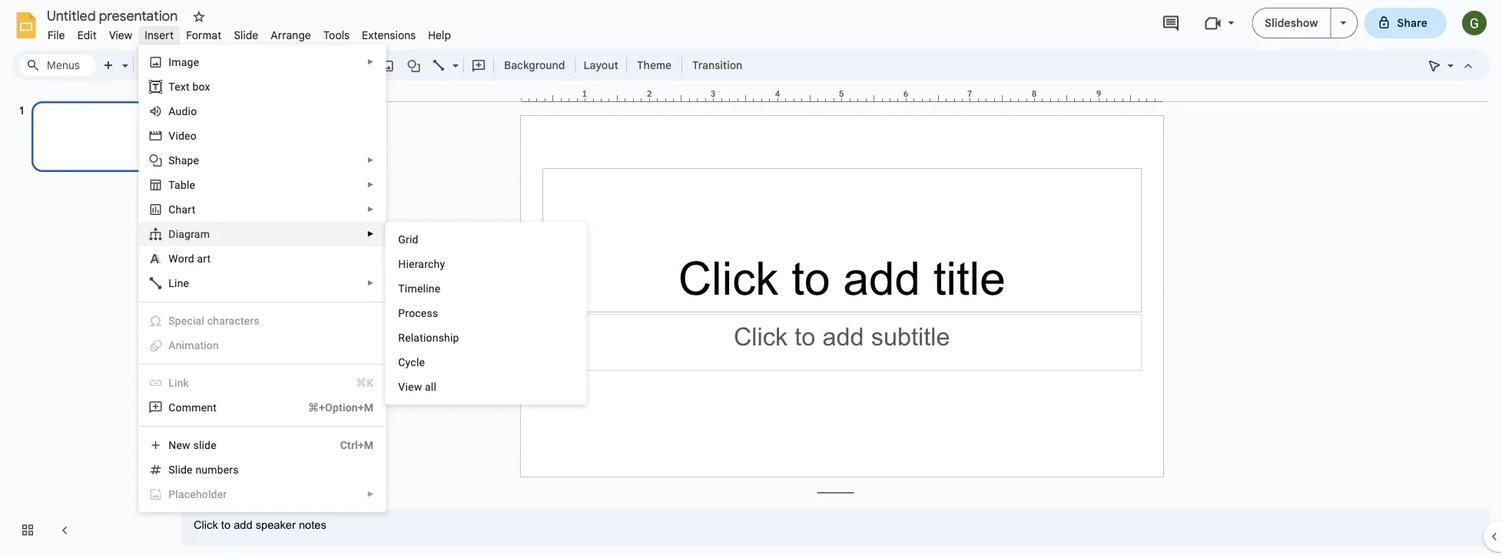Task type: locate. For each thing, give the bounding box(es) containing it.
c up "d" at left
[[169, 203, 176, 216]]

rid
[[406, 233, 419, 246]]

7 ► from the top
[[367, 490, 375, 499]]

1 vertical spatial v
[[398, 381, 405, 393]]

t for ext
[[169, 80, 175, 93]]

1 horizontal spatial v
[[398, 381, 405, 393]]

layout button
[[579, 54, 623, 77]]

t for imeline
[[398, 282, 405, 295]]

1 vertical spatial a
[[169, 339, 176, 352]]

p for rocess
[[398, 307, 405, 320]]

0 vertical spatial t
[[169, 80, 175, 93]]

mode and view toolbar
[[1423, 50, 1481, 81]]

line
[[169, 277, 189, 290]]

c ycle
[[398, 356, 425, 369]]

table b element
[[169, 179, 200, 191]]

menu item up the ment on the left of page
[[139, 371, 385, 396]]

s hape
[[169, 154, 199, 167]]

p
[[398, 307, 405, 320], [169, 488, 175, 501]]

0 horizontal spatial p
[[169, 488, 175, 501]]

tools menu item
[[317, 26, 356, 44]]

c for h
[[169, 203, 176, 216]]

rocess
[[405, 307, 438, 320]]

p for laceholder
[[169, 488, 175, 501]]

menu item down characters
[[139, 334, 385, 358]]

v
[[169, 129, 176, 142], [398, 381, 405, 393]]

t
[[169, 80, 175, 93], [398, 282, 405, 295]]

menu bar banner
[[0, 0, 1502, 559]]

1 vertical spatial art
[[197, 252, 211, 265]]

a
[[169, 105, 176, 118], [169, 339, 176, 352]]

menu item up nimation
[[139, 309, 385, 334]]

art right ord
[[197, 252, 211, 265]]

0 horizontal spatial t
[[169, 80, 175, 93]]

application
[[0, 0, 1502, 559]]

c
[[169, 203, 176, 216], [398, 356, 405, 369]]

theme
[[637, 58, 672, 72]]

menu item
[[139, 309, 385, 334], [139, 334, 385, 358], [139, 371, 385, 396], [139, 483, 385, 507]]

transition
[[693, 58, 743, 72]]

g rid
[[398, 233, 419, 246]]

1 a from the top
[[169, 105, 176, 118]]

background button
[[497, 54, 572, 77]]

imeline
[[405, 282, 441, 295]]

grid g element
[[398, 233, 423, 246]]

0 vertical spatial a
[[169, 105, 176, 118]]

i
[[169, 56, 172, 68]]

s
[[169, 154, 175, 167]]

numbers
[[196, 464, 239, 476]]

⌘k element
[[337, 376, 374, 391]]

w
[[169, 252, 178, 265]]

h
[[176, 203, 182, 216]]

5 ► from the top
[[367, 230, 375, 239]]

menu item containing lin
[[139, 371, 385, 396]]

spe
[[169, 315, 187, 327]]

e
[[187, 464, 193, 476]]

ment
[[192, 402, 217, 414]]

0 horizontal spatial c
[[169, 203, 176, 216]]

theme button
[[630, 54, 679, 77]]

p laceholder
[[169, 488, 227, 501]]

view menu item
[[103, 26, 139, 44]]

chart h element
[[169, 203, 200, 216]]

0 horizontal spatial v
[[169, 129, 176, 142]]

2 menu item from the top
[[139, 334, 385, 358]]

1 vertical spatial t
[[398, 282, 405, 295]]

4 menu item from the top
[[139, 483, 385, 507]]

new slide n element
[[169, 439, 221, 452]]

characters
[[207, 315, 260, 327]]

t ext box
[[169, 80, 210, 93]]

1 horizontal spatial c
[[398, 356, 405, 369]]

c
[[187, 315, 193, 327]]

0 vertical spatial c
[[169, 203, 176, 216]]

select line image
[[449, 55, 459, 61]]

r elationship
[[398, 332, 459, 344]]

co m ment
[[169, 402, 217, 414]]

1 vertical spatial c
[[398, 356, 405, 369]]

menu bar containing file
[[42, 20, 457, 45]]

menu bar
[[42, 20, 457, 45]]

navigation inside application
[[0, 87, 169, 559]]

all
[[425, 381, 437, 393]]

slide
[[193, 439, 217, 452]]

r
[[398, 332, 405, 344]]

menu
[[116, 0, 386, 513], [385, 222, 587, 405]]

1 vertical spatial p
[[169, 488, 175, 501]]

⌘+option+m
[[308, 402, 374, 414]]

a inside "menu item"
[[169, 339, 176, 352]]

laceholder
[[175, 488, 227, 501]]

t down the i
[[169, 80, 175, 93]]

menu bar inside menu bar 'banner'
[[42, 20, 457, 45]]

c down r
[[398, 356, 405, 369]]

placeholder p element
[[169, 488, 232, 501]]

3 menu item from the top
[[139, 371, 385, 396]]

1 horizontal spatial art
[[197, 252, 211, 265]]

art up d iagram
[[182, 203, 196, 216]]

ta
[[169, 179, 181, 191]]

v down c ycle
[[398, 381, 405, 393]]

background
[[504, 58, 565, 72]]

a left 'dio'
[[169, 105, 176, 118]]

text box t element
[[169, 80, 215, 93]]

i mage
[[169, 56, 199, 68]]

c h art
[[169, 203, 196, 216]]

t down h
[[398, 282, 405, 295]]

arrange menu item
[[265, 26, 317, 44]]

extensions menu item
[[356, 26, 422, 44]]

p inside "menu item"
[[169, 488, 175, 501]]

box
[[192, 80, 210, 93]]

v ideo
[[169, 129, 197, 142]]

g
[[398, 233, 406, 246]]

0 vertical spatial art
[[182, 203, 196, 216]]

c for ycle
[[398, 356, 405, 369]]

► for d iagram
[[367, 230, 375, 239]]

Star checkbox
[[188, 6, 210, 28]]

►
[[367, 58, 375, 66], [367, 156, 375, 165], [367, 181, 375, 189], [367, 205, 375, 214], [367, 230, 375, 239], [367, 279, 375, 288], [367, 490, 375, 499]]

v up s at the top of the page
[[169, 129, 176, 142]]

image i element
[[169, 56, 204, 68]]

ew
[[176, 439, 190, 452]]

4 ► from the top
[[367, 205, 375, 214]]

format menu item
[[180, 26, 228, 44]]

t imeline
[[398, 282, 441, 295]]

1 horizontal spatial t
[[398, 282, 405, 295]]

⌘+option+m element
[[290, 400, 374, 416]]

navigation
[[0, 87, 169, 559]]

edit menu item
[[71, 26, 103, 44]]

p down slid
[[169, 488, 175, 501]]

ycle
[[405, 356, 425, 369]]

view all v element
[[398, 381, 441, 393]]

d iagram
[[169, 228, 210, 241]]

file menu item
[[42, 26, 71, 44]]

a down spe
[[169, 339, 176, 352]]

2 ► from the top
[[367, 156, 375, 165]]

timeline t element
[[398, 282, 445, 295]]

ext
[[175, 80, 190, 93]]

slide numbers e element
[[169, 464, 243, 476]]

menu item down numbers
[[139, 483, 385, 507]]

dio
[[182, 105, 197, 118]]

p up r
[[398, 307, 405, 320]]

n ew slide
[[169, 439, 217, 452]]

help menu item
[[422, 26, 457, 44]]

edit
[[77, 28, 97, 42]]

art for c h art
[[182, 203, 196, 216]]

art for w ord art
[[197, 252, 211, 265]]

1 ► from the top
[[367, 58, 375, 66]]

slid
[[169, 464, 187, 476]]

share button
[[1365, 8, 1447, 38]]

1 menu item from the top
[[139, 309, 385, 334]]

ial
[[193, 315, 204, 327]]

► for p laceholder
[[367, 490, 375, 499]]

art
[[182, 203, 196, 216], [197, 252, 211, 265]]

3 ► from the top
[[367, 181, 375, 189]]

format
[[186, 28, 222, 42]]

0 vertical spatial p
[[398, 307, 405, 320]]

2 a from the top
[[169, 339, 176, 352]]

1 horizontal spatial p
[[398, 307, 405, 320]]

h
[[398, 258, 406, 271]]

0 vertical spatial v
[[169, 129, 176, 142]]

0 horizontal spatial art
[[182, 203, 196, 216]]



Task type: vqa. For each thing, say whether or not it's contained in the screenshot.


Task type: describe. For each thing, give the bounding box(es) containing it.
ideo
[[176, 129, 197, 142]]

► for le
[[367, 181, 375, 189]]

v for ideo
[[169, 129, 176, 142]]

lin
[[169, 377, 183, 390]]

a nimation
[[169, 339, 219, 352]]

elationship
[[405, 332, 459, 344]]

ctrl+m
[[340, 439, 374, 452]]

Menus field
[[19, 55, 96, 76]]

arrange
[[271, 28, 311, 42]]

ord
[[178, 252, 194, 265]]

special characters c element
[[169, 315, 264, 327]]

a for nimation
[[169, 339, 176, 352]]

insert image image
[[379, 55, 397, 76]]

slide
[[234, 28, 259, 42]]

help
[[428, 28, 451, 42]]

nimation
[[176, 339, 219, 352]]

n
[[169, 439, 176, 452]]

menu item containing a
[[139, 334, 385, 358]]

► for s hape
[[367, 156, 375, 165]]

new slide with layout image
[[118, 55, 128, 61]]

menu item containing spe
[[139, 309, 385, 334]]

cycle c element
[[398, 356, 430, 369]]

b
[[181, 179, 187, 191]]

slide menu item
[[228, 26, 265, 44]]

word art w element
[[169, 252, 215, 265]]

relationship r element
[[398, 332, 464, 344]]

k
[[183, 377, 189, 390]]

co
[[169, 402, 182, 414]]

tools
[[323, 28, 350, 42]]

transition button
[[686, 54, 749, 77]]

6 ► from the top
[[367, 279, 375, 288]]

m
[[182, 402, 192, 414]]

v for iew
[[398, 381, 405, 393]]

video v element
[[169, 129, 201, 142]]

iew
[[405, 381, 422, 393]]

slideshow button
[[1252, 8, 1332, 38]]

u
[[176, 105, 182, 118]]

le
[[187, 179, 195, 191]]

view
[[109, 28, 132, 42]]

⌘k
[[356, 377, 374, 390]]

menu containing i
[[116, 0, 386, 513]]

menu item containing p
[[139, 483, 385, 507]]

spe c ial characters
[[169, 315, 260, 327]]

file
[[48, 28, 65, 42]]

d
[[169, 228, 176, 241]]

a for u
[[169, 105, 176, 118]]

slideshow
[[1265, 16, 1318, 30]]

share
[[1398, 16, 1428, 30]]

audio u element
[[169, 105, 202, 118]]

animation a element
[[169, 339, 224, 352]]

shape s element
[[169, 154, 204, 167]]

lin k
[[169, 377, 189, 390]]

h ierarchy
[[398, 258, 445, 271]]

a u dio
[[169, 105, 197, 118]]

► for i mage
[[367, 58, 375, 66]]

main toolbar
[[95, 54, 750, 77]]

mage
[[172, 56, 199, 68]]

application containing slideshow
[[0, 0, 1502, 559]]

layout
[[584, 58, 619, 72]]

v iew all
[[398, 381, 437, 393]]

p rocess
[[398, 307, 438, 320]]

process p element
[[398, 307, 443, 320]]

diagram d element
[[169, 228, 215, 241]]

start slideshow (⌘+enter) image
[[1341, 22, 1347, 25]]

slid e numbers
[[169, 464, 239, 476]]

insert menu item
[[139, 26, 180, 44]]

extensions
[[362, 28, 416, 42]]

► for art
[[367, 205, 375, 214]]

comment m element
[[169, 402, 221, 414]]

hape
[[175, 154, 199, 167]]

ta b le
[[169, 179, 195, 191]]

insert
[[145, 28, 174, 42]]

shape image
[[405, 55, 423, 76]]

Rename text field
[[42, 6, 187, 25]]

ctrl+m element
[[322, 438, 374, 453]]

ierarchy
[[406, 258, 445, 271]]

hierarchy h element
[[398, 258, 450, 271]]

line q element
[[169, 277, 194, 290]]

menu containing g
[[385, 222, 587, 405]]

link k element
[[169, 377, 194, 390]]

iagram
[[176, 228, 210, 241]]

w ord art
[[169, 252, 211, 265]]



